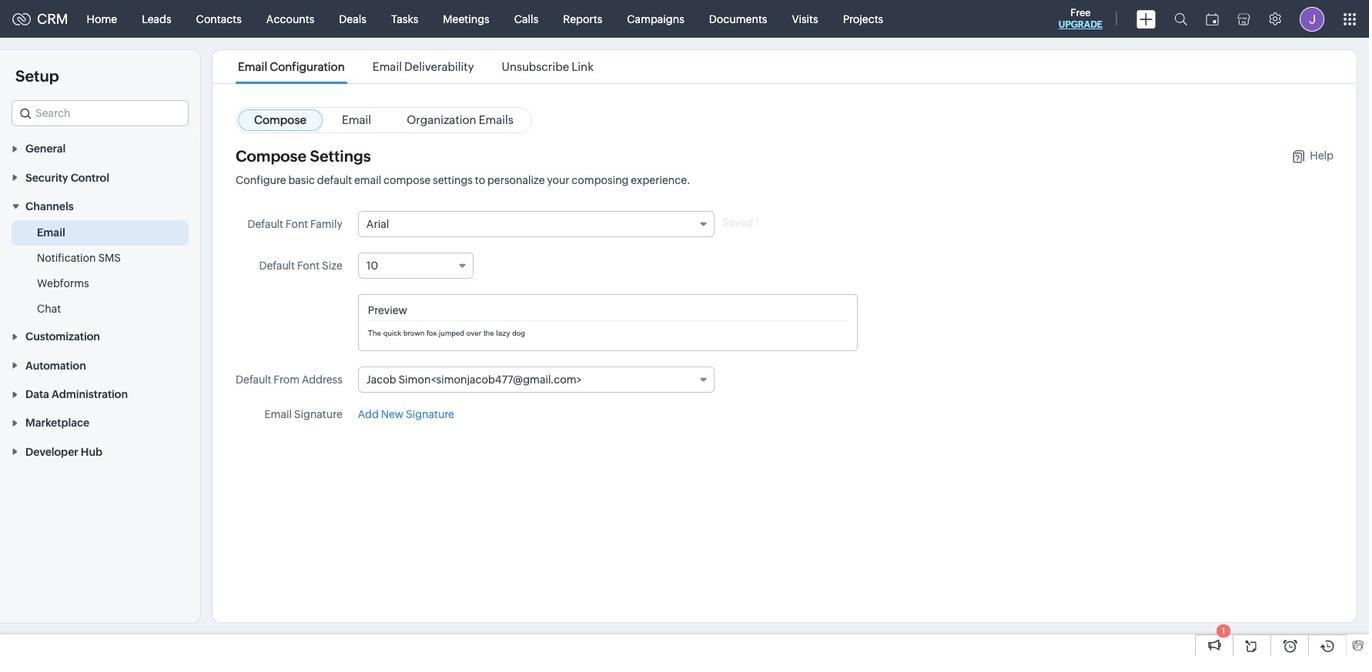Task type: vqa. For each thing, say whether or not it's contained in the screenshot.
Channels
yes



Task type: describe. For each thing, give the bounding box(es) containing it.
reports link
[[551, 0, 615, 37]]

fox
[[427, 329, 437, 337]]

notification sms
[[37, 252, 121, 264]]

settings
[[310, 147, 371, 165]]

settings
[[433, 174, 473, 186]]

deliverability
[[404, 60, 474, 73]]

accounts
[[266, 13, 314, 25]]

email
[[354, 174, 381, 186]]

marketplace
[[25, 417, 89, 429]]

email for email configuration
[[238, 60, 267, 73]]

dog
[[512, 329, 525, 337]]

security control button
[[0, 163, 200, 192]]

administration
[[52, 388, 128, 401]]

visits link
[[780, 0, 831, 37]]

projects
[[843, 13, 884, 25]]

crm link
[[12, 11, 68, 27]]

email for the top email link
[[342, 113, 371, 126]]

customization button
[[0, 322, 200, 351]]

compose settings
[[236, 147, 371, 165]]

default for default font size
[[259, 260, 295, 272]]

saved
[[723, 216, 753, 229]]

profile element
[[1291, 0, 1334, 37]]

size
[[322, 260, 343, 272]]

email for email deliverability
[[373, 60, 402, 73]]

Search text field
[[12, 101, 188, 126]]

documents
[[709, 13, 767, 25]]

organization emails
[[407, 113, 514, 126]]

email for email signature
[[264, 408, 292, 420]]

chat link
[[37, 301, 61, 317]]

unsubscribe
[[502, 60, 569, 73]]

search element
[[1165, 0, 1197, 38]]

compose for compose
[[254, 113, 307, 126]]

documents link
[[697, 0, 780, 37]]

!
[[756, 216, 759, 229]]

compose link
[[238, 109, 323, 131]]

email inside channels region
[[37, 226, 65, 239]]

family
[[310, 218, 343, 230]]

default from address
[[236, 374, 343, 386]]

create menu element
[[1127, 0, 1165, 37]]

deals link
[[327, 0, 379, 37]]

home link
[[74, 0, 129, 37]]

composing
[[572, 174, 629, 186]]

your
[[547, 174, 570, 186]]

help
[[1310, 149, 1334, 161]]

meetings link
[[431, 0, 502, 37]]

customization
[[25, 331, 100, 343]]

hub
[[81, 446, 102, 458]]

lazy
[[496, 329, 510, 337]]

saved !
[[723, 216, 759, 229]]

search image
[[1174, 12, 1188, 25]]

the
[[484, 329, 494, 337]]

notification
[[37, 252, 96, 264]]

to
[[475, 174, 485, 186]]

campaigns
[[627, 13, 685, 25]]

email signature
[[264, 408, 343, 420]]

free
[[1071, 7, 1091, 18]]

channels
[[25, 200, 74, 213]]

webforms
[[37, 277, 89, 290]]

notification sms link
[[37, 250, 121, 266]]

contacts
[[196, 13, 242, 25]]

brown
[[404, 329, 425, 337]]

tasks link
[[379, 0, 431, 37]]

channels button
[[0, 192, 200, 220]]

jacob
[[366, 374, 396, 386]]

marketplace button
[[0, 408, 200, 437]]

sms
[[98, 252, 121, 264]]

email configuration
[[238, 60, 345, 73]]

unsubscribe link
[[502, 60, 594, 73]]

1 vertical spatial email link
[[37, 225, 65, 240]]

the
[[368, 329, 381, 337]]

create menu image
[[1137, 10, 1156, 28]]

automation button
[[0, 351, 200, 379]]



Task type: locate. For each thing, give the bounding box(es) containing it.
1 vertical spatial font
[[297, 260, 320, 272]]

list
[[224, 50, 608, 83]]

upgrade
[[1059, 19, 1103, 30]]

0 horizontal spatial email link
[[37, 225, 65, 240]]

configure
[[236, 174, 286, 186]]

compose up compose settings
[[254, 113, 307, 126]]

channels region
[[0, 220, 200, 322]]

campaigns link
[[615, 0, 697, 37]]

compose for compose settings
[[236, 147, 307, 165]]

signature
[[294, 408, 343, 420], [406, 408, 454, 420]]

Jacob Simon<simonjacob477@gmail.com> field
[[358, 367, 715, 393]]

email deliverability link
[[370, 60, 476, 73]]

email
[[238, 60, 267, 73], [373, 60, 402, 73], [342, 113, 371, 126], [37, 226, 65, 239], [264, 408, 292, 420]]

profile image
[[1300, 7, 1325, 31]]

webforms link
[[37, 276, 89, 291]]

logo image
[[12, 13, 31, 25]]

calendar image
[[1206, 13, 1219, 25]]

1 vertical spatial compose
[[236, 147, 307, 165]]

2 vertical spatial default
[[236, 374, 271, 386]]

0 vertical spatial compose
[[254, 113, 307, 126]]

1 horizontal spatial email link
[[326, 109, 387, 131]]

basic
[[288, 174, 315, 186]]

signature down address
[[294, 408, 343, 420]]

10 field
[[358, 253, 474, 279]]

default for default font family
[[248, 218, 283, 230]]

font left family
[[285, 218, 308, 230]]

email down from
[[264, 408, 292, 420]]

default down the default font family
[[259, 260, 295, 272]]

10
[[366, 260, 378, 272]]

2 signature from the left
[[406, 408, 454, 420]]

developer hub
[[25, 446, 102, 458]]

quick
[[383, 329, 401, 337]]

data administration button
[[0, 379, 200, 408]]

from
[[274, 374, 300, 386]]

add new signature
[[358, 408, 454, 420]]

None field
[[12, 100, 189, 126]]

email deliverability
[[373, 60, 474, 73]]

automation
[[25, 359, 86, 372]]

chat
[[37, 303, 61, 315]]

meetings
[[443, 13, 490, 25]]

0 vertical spatial default
[[248, 218, 283, 230]]

default font size
[[259, 260, 343, 272]]

compose up the configure
[[236, 147, 307, 165]]

visits
[[792, 13, 818, 25]]

configure basic default email compose settings to personalize your composing experience.
[[236, 174, 691, 186]]

list containing email configuration
[[224, 50, 608, 83]]

default left from
[[236, 374, 271, 386]]

contacts link
[[184, 0, 254, 37]]

security control
[[25, 172, 109, 184]]

free upgrade
[[1059, 7, 1103, 30]]

1 horizontal spatial signature
[[406, 408, 454, 420]]

font for family
[[285, 218, 308, 230]]

home
[[87, 13, 117, 25]]

1 signature from the left
[[294, 408, 343, 420]]

email down tasks link
[[373, 60, 402, 73]]

font for size
[[297, 260, 320, 272]]

developer
[[25, 446, 78, 458]]

reports
[[563, 13, 602, 25]]

experience.
[[631, 174, 691, 186]]

organization emails link
[[391, 109, 530, 131]]

address
[[302, 374, 343, 386]]

email down channels
[[37, 226, 65, 239]]

organization
[[407, 113, 476, 126]]

data administration
[[25, 388, 128, 401]]

add
[[358, 408, 379, 420]]

simon<simonjacob477@gmail.com>
[[398, 374, 582, 386]]

link
[[572, 60, 594, 73]]

leads
[[142, 13, 171, 25]]

email link up the settings
[[326, 109, 387, 131]]

signature right new
[[406, 408, 454, 420]]

Arial field
[[358, 211, 715, 237]]

0 horizontal spatial signature
[[294, 408, 343, 420]]

data
[[25, 388, 49, 401]]

emails
[[479, 113, 514, 126]]

preview
[[368, 304, 407, 317]]

unsubscribe link link
[[499, 60, 596, 73]]

crm
[[37, 11, 68, 27]]

tasks
[[391, 13, 418, 25]]

general
[[25, 143, 66, 155]]

0 vertical spatial email link
[[326, 109, 387, 131]]

1 vertical spatial default
[[259, 260, 295, 272]]

font left 'size'
[[297, 260, 320, 272]]

compose
[[384, 174, 431, 186]]

over
[[466, 329, 481, 337]]

general button
[[0, 134, 200, 163]]

email configuration link
[[236, 60, 347, 73]]

jacob simon<simonjacob477@gmail.com>
[[366, 374, 582, 386]]

default down the configure
[[248, 218, 283, 230]]

the quick brown fox jumped over the lazy dog
[[368, 329, 525, 337]]

control
[[71, 172, 109, 184]]

default
[[248, 218, 283, 230], [259, 260, 295, 272], [236, 374, 271, 386]]

default for default from address
[[236, 374, 271, 386]]

default
[[317, 174, 352, 186]]

default font family
[[248, 218, 343, 230]]

setup
[[15, 67, 59, 85]]

email link down channels
[[37, 225, 65, 240]]

jumped
[[439, 329, 464, 337]]

calls link
[[502, 0, 551, 37]]

0 vertical spatial font
[[285, 218, 308, 230]]

projects link
[[831, 0, 896, 37]]

deals
[[339, 13, 367, 25]]

email left the configuration
[[238, 60, 267, 73]]

calls
[[514, 13, 539, 25]]

1
[[1222, 626, 1225, 635]]

accounts link
[[254, 0, 327, 37]]

email up the settings
[[342, 113, 371, 126]]

compose
[[254, 113, 307, 126], [236, 147, 307, 165]]

arial
[[366, 218, 389, 230]]



